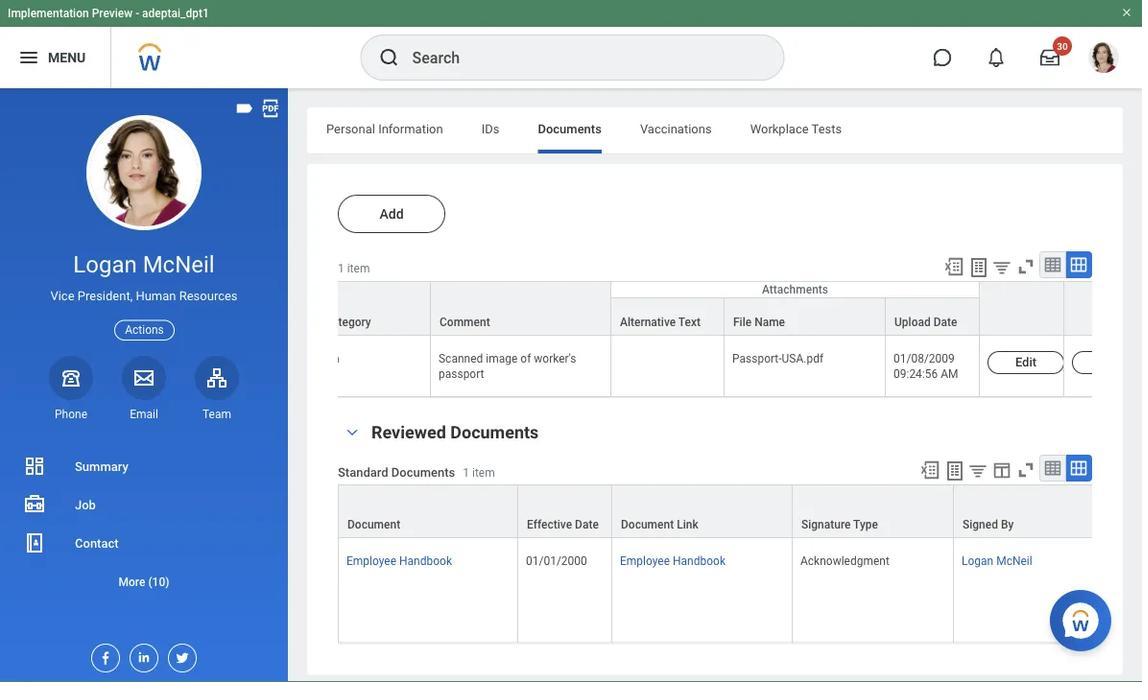 Task type: vqa. For each thing, say whether or not it's contained in the screenshot.
leftmost THE ITEM
yes



Task type: locate. For each thing, give the bounding box(es) containing it.
justify image
[[17, 46, 40, 69]]

fullscreen image right select to filter grid data image
[[1016, 256, 1037, 277]]

text
[[679, 316, 701, 329]]

employee handbook down 'document link'
[[620, 555, 726, 568]]

upload date button
[[886, 299, 979, 335]]

edit
[[1015, 355, 1037, 369]]

more (10)
[[119, 575, 169, 589]]

export to excel image
[[920, 460, 941, 481]]

expand table image up signed by popup button
[[1069, 459, 1089, 478]]

2 employee handbook link from the left
[[620, 551, 726, 568]]

by
[[1001, 519, 1014, 532]]

implementation
[[8, 7, 89, 20]]

email logan mcneil element
[[122, 407, 166, 422]]

0 horizontal spatial employee
[[347, 555, 396, 568]]

document up id verification element
[[269, 316, 322, 329]]

1 horizontal spatial logan mcneil
[[962, 555, 1033, 568]]

contact link
[[0, 524, 288, 562]]

1 up document category popup button
[[338, 262, 344, 275]]

file name
[[733, 316, 785, 329]]

passport
[[439, 368, 484, 381]]

logan down signed
[[962, 555, 994, 568]]

fullscreen image inside reviewed documents 'group'
[[1016, 460, 1037, 481]]

export to worksheets image inside reviewed documents 'group'
[[944, 460, 967, 483]]

employee down 'document link'
[[620, 555, 670, 568]]

(10)
[[148, 575, 169, 589]]

scanned image of worker's passport
[[439, 352, 579, 381]]

1 handbook from the left
[[399, 555, 452, 568]]

0 horizontal spatial item
[[347, 262, 370, 275]]

expand table image right select to filter grid data image
[[1069, 255, 1089, 275]]

0 vertical spatial item
[[347, 262, 370, 275]]

1 horizontal spatial document
[[347, 519, 400, 532]]

1 vertical spatial mcneil
[[997, 555, 1033, 568]]

more
[[119, 575, 145, 589]]

0 horizontal spatial handbook
[[399, 555, 452, 568]]

date inside reviewed documents 'group'
[[575, 519, 599, 532]]

0 horizontal spatial document
[[269, 316, 322, 329]]

file
[[733, 316, 752, 329]]

summary link
[[0, 447, 288, 486]]

0 vertical spatial toolbar
[[935, 251, 1092, 281]]

1 vertical spatial export to worksheets image
[[944, 460, 967, 483]]

toolbar
[[935, 251, 1092, 281], [911, 455, 1092, 485]]

more (10) button
[[0, 571, 288, 594]]

effective date column header
[[518, 485, 612, 540]]

select to filter grid data image
[[968, 461, 989, 481]]

0 vertical spatial mcneil
[[143, 251, 215, 278]]

row containing alternative text
[[108, 282, 1142, 337]]

0 horizontal spatial logan
[[73, 251, 137, 278]]

table image right click to view/edit grid preferences icon
[[1043, 459, 1063, 478]]

human
[[136, 289, 176, 303]]

name
[[755, 316, 785, 329]]

export to excel image
[[944, 256, 965, 277]]

of
[[521, 352, 531, 366]]

actions button
[[114, 320, 175, 341]]

2 employee from the left
[[620, 555, 670, 568]]

1 vertical spatial expand table image
[[1069, 459, 1089, 478]]

export to worksheets image for passport-usa.pdf
[[968, 256, 991, 279]]

0 horizontal spatial mcneil
[[143, 251, 215, 278]]

1
[[338, 262, 344, 275], [463, 466, 469, 479]]

date right effective
[[575, 519, 599, 532]]

1 inside standard documents 1 item
[[463, 466, 469, 479]]

file name column header
[[725, 282, 886, 337]]

personal information
[[326, 121, 443, 136]]

0 horizontal spatial export to worksheets image
[[944, 460, 967, 483]]

0 vertical spatial table image
[[1043, 255, 1063, 275]]

handbook down link
[[673, 555, 726, 568]]

tests
[[812, 121, 842, 136]]

2 horizontal spatial document
[[621, 519, 674, 532]]

workplace
[[750, 121, 809, 136]]

document down standard
[[347, 519, 400, 532]]

01/08/2009
[[894, 352, 955, 366]]

logan mcneil
[[73, 251, 215, 278], [962, 555, 1033, 568]]

1 horizontal spatial employee handbook
[[620, 555, 726, 568]]

1 horizontal spatial employee handbook link
[[620, 551, 726, 568]]

edit row
[[108, 336, 1142, 398]]

fullscreen image right click to view/edit grid preferences icon
[[1016, 460, 1037, 481]]

phone
[[55, 408, 87, 421]]

team
[[203, 408, 231, 421]]

category
[[325, 316, 371, 329]]

1 vertical spatial date
[[575, 519, 599, 532]]

1 vertical spatial fullscreen image
[[1016, 460, 1037, 481]]

documents up document 'popup button'
[[391, 465, 455, 479]]

id verification element
[[268, 349, 339, 366]]

employee down the "document" column header
[[347, 555, 396, 568]]

0 vertical spatial export to worksheets image
[[968, 256, 991, 279]]

toolbar up signed by popup button
[[911, 455, 1092, 485]]

logan mcneil down signed by
[[962, 555, 1033, 568]]

30
[[1057, 40, 1068, 52]]

contact
[[75, 536, 119, 551]]

1 employee from the left
[[347, 555, 396, 568]]

export to worksheets image
[[968, 256, 991, 279], [944, 460, 967, 483]]

resources
[[179, 289, 238, 303]]

mcneil up human
[[143, 251, 215, 278]]

1 vertical spatial logan
[[962, 555, 994, 568]]

item down reviewed documents
[[472, 466, 495, 479]]

upload date column header
[[886, 282, 980, 337]]

logan inside reviewed documents 'group'
[[962, 555, 994, 568]]

-
[[135, 7, 139, 20]]

1 vertical spatial logan mcneil
[[962, 555, 1033, 568]]

tag image
[[234, 98, 255, 119]]

document category
[[269, 316, 371, 329]]

tab list
[[307, 108, 1123, 154]]

document left link
[[621, 519, 674, 532]]

cell
[[611, 336, 725, 398]]

document for document
[[347, 519, 400, 532]]

phone image
[[58, 366, 84, 389]]

toolbar for acknowledgment
[[911, 455, 1092, 485]]

1 vertical spatial toolbar
[[911, 455, 1092, 485]]

expand table image
[[1069, 255, 1089, 275], [1069, 459, 1089, 478]]

0 vertical spatial documents
[[538, 121, 602, 136]]

employee handbook down the "document" column header
[[347, 555, 452, 568]]

preview
[[92, 7, 133, 20]]

toolbar inside reviewed documents 'group'
[[911, 455, 1092, 485]]

0 vertical spatial 1
[[338, 262, 344, 275]]

Search Workday  search field
[[412, 36, 744, 79]]

handbook down the "document" column header
[[399, 555, 452, 568]]

workplace tests
[[750, 121, 842, 136]]

signature
[[802, 519, 851, 532]]

documents down passport
[[450, 423, 539, 443]]

effective date button
[[518, 486, 611, 538]]

document for document category
[[269, 316, 322, 329]]

acknowledgment element
[[801, 551, 890, 568]]

verification
[[281, 352, 339, 366]]

1 horizontal spatial export to worksheets image
[[968, 256, 991, 279]]

documents for standard documents 1 item
[[391, 465, 455, 479]]

0 vertical spatial logan
[[73, 251, 137, 278]]

alternative text button
[[611, 299, 724, 335]]

09:24:56
[[894, 368, 938, 381]]

notifications large image
[[987, 48, 1006, 67]]

signed
[[963, 519, 998, 532]]

logan mcneil up vice president, human resources
[[73, 251, 215, 278]]

date
[[934, 316, 957, 329], [575, 519, 599, 532]]

select to filter grid data image
[[992, 257, 1013, 277]]

employee handbook
[[347, 555, 452, 568], [620, 555, 726, 568]]

signed by
[[963, 519, 1014, 532]]

signature type column header
[[793, 485, 954, 540]]

file name button
[[725, 299, 885, 335]]

handbook for second employee handbook link from left
[[673, 555, 726, 568]]

1 vertical spatial documents
[[450, 423, 539, 443]]

1 horizontal spatial date
[[934, 316, 957, 329]]

row containing document
[[338, 485, 1142, 540]]

fullscreen image
[[1016, 256, 1037, 277], [1016, 460, 1037, 481]]

table image
[[1043, 255, 1063, 275], [1043, 459, 1063, 478]]

0 horizontal spatial date
[[575, 519, 599, 532]]

summary
[[75, 459, 128, 474]]

mcneil inside navigation pane region
[[143, 251, 215, 278]]

1 horizontal spatial 1
[[463, 466, 469, 479]]

mcneil inside logan mcneil link
[[997, 555, 1033, 568]]

image
[[486, 352, 518, 366]]

1 vertical spatial table image
[[1043, 459, 1063, 478]]

employee handbook link down the "document" column header
[[347, 551, 452, 568]]

toolbar up upload date column header
[[935, 251, 1092, 281]]

mcneil
[[143, 251, 215, 278], [997, 555, 1033, 568]]

1 horizontal spatial item
[[472, 466, 495, 479]]

1 horizontal spatial mcneil
[[997, 555, 1033, 568]]

row
[[108, 281, 1142, 337], [108, 282, 1142, 337], [338, 485, 1142, 540], [338, 539, 1142, 644]]

0 horizontal spatial employee handbook link
[[347, 551, 452, 568]]

id verification
[[268, 352, 339, 366]]

export to worksheets image for acknowledgment
[[944, 460, 967, 483]]

table image right select to filter grid data image
[[1043, 255, 1063, 275]]

2 handbook from the left
[[673, 555, 726, 568]]

export to worksheets image left select to filter grid data image
[[968, 256, 991, 279]]

0 horizontal spatial employee handbook
[[347, 555, 452, 568]]

0 horizontal spatial logan mcneil
[[73, 251, 215, 278]]

row containing employee handbook
[[338, 539, 1142, 644]]

usa.pdf
[[782, 352, 824, 366]]

documents down the search workday search field
[[538, 121, 602, 136]]

employee handbook link down 'document link'
[[620, 551, 726, 568]]

add button
[[338, 195, 445, 233]]

employee for second employee handbook link from right
[[347, 555, 396, 568]]

row containing attachments
[[108, 281, 1142, 337]]

acknowledgment
[[801, 555, 890, 568]]

0 horizontal spatial 1
[[338, 262, 344, 275]]

1 horizontal spatial employee
[[620, 555, 670, 568]]

mcneil down by
[[997, 555, 1033, 568]]

list
[[0, 447, 288, 601]]

0 vertical spatial logan mcneil
[[73, 251, 215, 278]]

linkedin image
[[131, 645, 152, 665]]

menu button
[[0, 27, 111, 88]]

employee for second employee handbook link from left
[[620, 555, 670, 568]]

employee handbook link
[[347, 551, 452, 568], [620, 551, 726, 568]]

1 vertical spatial item
[[472, 466, 495, 479]]

export to worksheets image left select to filter grid data icon
[[944, 460, 967, 483]]

1 vertical spatial 1
[[463, 466, 469, 479]]

date right upload
[[934, 316, 957, 329]]

chevron down image
[[341, 426, 364, 440]]

01/08/2009 09:24:56 am
[[894, 352, 958, 381]]

logan up president,
[[73, 251, 137, 278]]

document inside 'popup button'
[[347, 519, 400, 532]]

0 vertical spatial date
[[934, 316, 957, 329]]

logan
[[73, 251, 137, 278], [962, 555, 994, 568]]

type
[[853, 519, 878, 532]]

2 vertical spatial documents
[[391, 465, 455, 479]]

ids
[[482, 121, 500, 136]]

1 horizontal spatial handbook
[[673, 555, 726, 568]]

1 horizontal spatial logan
[[962, 555, 994, 568]]

handbook
[[399, 555, 452, 568], [673, 555, 726, 568]]

item up document category popup button
[[347, 262, 370, 275]]

employee
[[347, 555, 396, 568], [620, 555, 670, 568]]

1 down reviewed documents
[[463, 466, 469, 479]]



Task type: describe. For each thing, give the bounding box(es) containing it.
1 employee handbook from the left
[[347, 555, 452, 568]]

personal
[[326, 121, 375, 136]]

link
[[677, 519, 698, 532]]

actions
[[125, 324, 164, 337]]

attachments
[[762, 283, 828, 297]]

facebook image
[[92, 645, 113, 666]]

document link
[[621, 519, 698, 532]]

alternative text column header
[[611, 282, 725, 337]]

job
[[75, 498, 96, 512]]

worker's
[[534, 352, 576, 366]]

menu banner
[[0, 0, 1142, 88]]

more (10) button
[[0, 562, 288, 601]]

logan inside navigation pane region
[[73, 251, 137, 278]]

vice
[[50, 289, 74, 303]]

effective
[[527, 519, 572, 532]]

view team image
[[205, 366, 228, 389]]

alternative
[[620, 316, 676, 329]]

add
[[380, 206, 404, 222]]

upload date
[[895, 316, 957, 329]]

email
[[130, 408, 158, 421]]

effective date
[[527, 519, 599, 532]]

attachments button
[[611, 282, 979, 298]]

30 button
[[1029, 36, 1072, 79]]

view printable version (pdf) image
[[260, 98, 281, 119]]

phone logan mcneil element
[[49, 407, 93, 422]]

document link column header
[[612, 485, 793, 540]]

logan mcneil inside reviewed documents 'group'
[[962, 555, 1033, 568]]

documents for reviewed documents
[[450, 423, 539, 443]]

job link
[[0, 486, 288, 524]]

navigation pane region
[[0, 88, 288, 682]]

0 vertical spatial fullscreen image
[[1016, 256, 1037, 277]]

handbook for second employee handbook link from right
[[399, 555, 452, 568]]

document category column header
[[260, 281, 431, 337]]

0 vertical spatial expand table image
[[1069, 255, 1089, 275]]

upload
[[895, 316, 931, 329]]

team link
[[195, 356, 239, 422]]

reviewed documents group
[[338, 422, 1142, 645]]

document link button
[[612, 486, 792, 538]]

adeptai_dpt1
[[142, 7, 209, 20]]

item inside standard documents 1 item
[[472, 466, 495, 479]]

reviewed documents
[[371, 423, 539, 443]]

01/01/2000
[[526, 555, 587, 568]]

search image
[[378, 46, 401, 69]]

click to view/edit grid preferences image
[[992, 460, 1013, 481]]

am
[[941, 368, 958, 381]]

date for effective date
[[575, 519, 599, 532]]

reviewed
[[371, 423, 446, 443]]

comment column header
[[431, 281, 611, 337]]

information
[[378, 121, 443, 136]]

signed by button
[[954, 486, 1095, 538]]

document column header
[[338, 485, 518, 540]]

vice president, human resources
[[50, 289, 238, 303]]

list containing summary
[[0, 447, 288, 601]]

email button
[[122, 356, 166, 422]]

logan mcneil link
[[962, 551, 1033, 568]]

edit button
[[988, 351, 1065, 374]]

passport-usa.pdf
[[732, 352, 824, 366]]

standard documents 1 item
[[338, 465, 495, 479]]

mail image
[[132, 366, 156, 389]]

1 item
[[338, 262, 370, 275]]

document category button
[[260, 282, 430, 335]]

implementation preview -   adeptai_dpt1
[[8, 7, 209, 20]]

scanned
[[439, 352, 483, 366]]

inbox large image
[[1041, 48, 1060, 67]]

phone button
[[49, 356, 93, 422]]

standard
[[338, 465, 388, 479]]

id
[[268, 352, 278, 366]]

passport-
[[732, 352, 782, 366]]

logan mcneil inside navigation pane region
[[73, 251, 215, 278]]

signature type
[[802, 519, 878, 532]]

profile logan mcneil image
[[1089, 42, 1119, 77]]

comment
[[440, 316, 490, 329]]

vaccinations
[[640, 121, 712, 136]]

1 employee handbook link from the left
[[347, 551, 452, 568]]

team logan mcneil element
[[195, 407, 239, 422]]

date for upload date
[[934, 316, 957, 329]]

table image for topmost expand table "image"
[[1043, 255, 1063, 275]]

twitter image
[[169, 645, 190, 666]]

president,
[[78, 289, 133, 303]]

job image
[[23, 493, 46, 516]]

contact image
[[23, 532, 46, 555]]

comment button
[[431, 282, 610, 335]]

toolbar for passport-usa.pdf
[[935, 251, 1092, 281]]

signature type button
[[793, 486, 953, 538]]

2 employee handbook from the left
[[620, 555, 726, 568]]

document button
[[339, 486, 517, 538]]

document for document link
[[621, 519, 674, 532]]

table image for expand table "image" within reviewed documents 'group'
[[1043, 459, 1063, 478]]

menu
[[48, 50, 86, 65]]

tab list containing personal information
[[307, 108, 1123, 154]]

alternative text
[[620, 316, 701, 329]]

expand table image inside reviewed documents 'group'
[[1069, 459, 1089, 478]]

close environment banner image
[[1121, 7, 1133, 18]]

reviewed documents button
[[371, 423, 539, 443]]

summary image
[[23, 455, 46, 478]]



